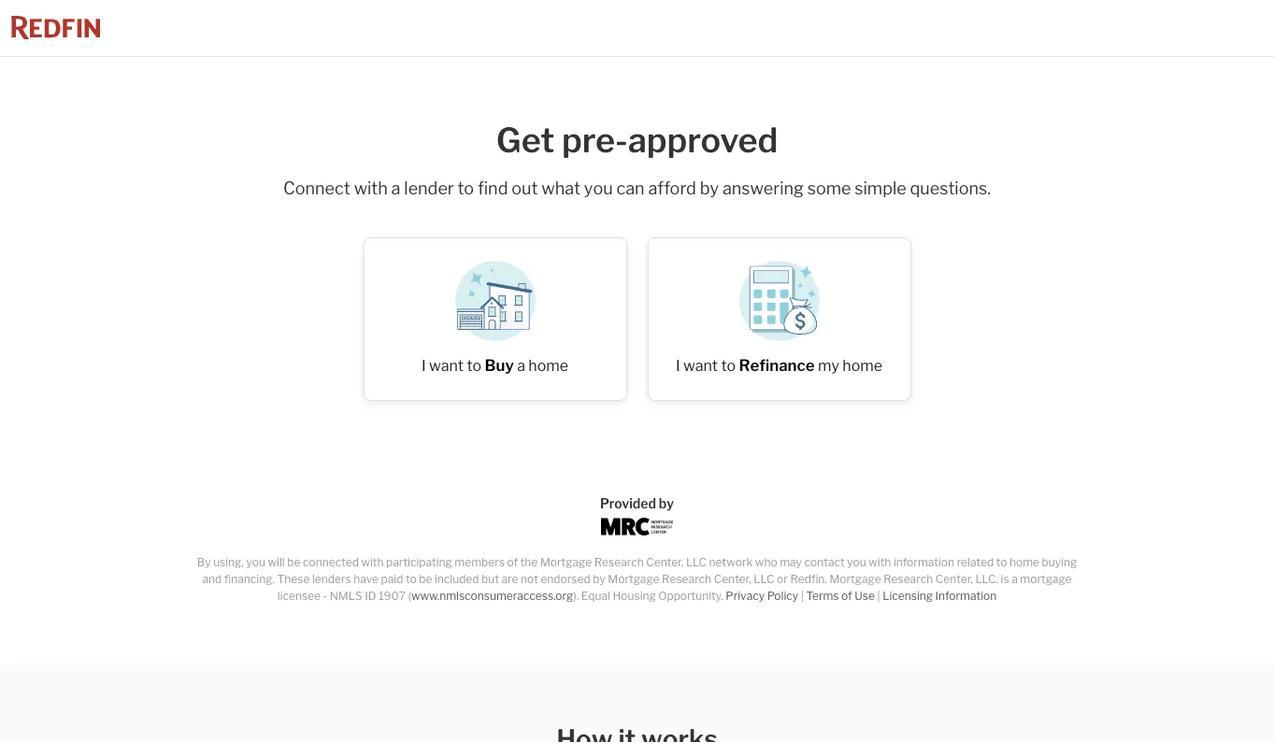 Task type: vqa. For each thing, say whether or not it's contained in the screenshot.
the network
yes



Task type: describe. For each thing, give the bounding box(es) containing it.
home for refinance
[[843, 357, 883, 375]]

licensing
[[883, 589, 933, 603]]

mortgage research center image
[[601, 518, 674, 536]]

opportunity.
[[659, 589, 723, 603]]

answering
[[723, 179, 804, 198]]

who
[[755, 556, 778, 570]]

i for buy
[[422, 357, 426, 375]]

endorsed
[[541, 573, 591, 587]]

find
[[478, 179, 508, 198]]

by
[[197, 556, 211, 570]]

0 vertical spatial be
[[287, 556, 301, 570]]

buy
[[485, 356, 514, 375]]

lender
[[404, 179, 454, 198]]

0 horizontal spatial mortgage
[[540, 556, 592, 570]]

1 horizontal spatial research
[[662, 573, 712, 587]]

to left find
[[458, 179, 474, 198]]

0 horizontal spatial center,
[[646, 556, 684, 570]]

terms
[[806, 589, 839, 603]]

licensee
[[277, 589, 321, 603]]

mortgage
[[1020, 573, 1072, 587]]

2 horizontal spatial center,
[[936, 573, 973, 587]]

to up (
[[406, 573, 417, 587]]

0 horizontal spatial you
[[246, 556, 265, 570]]

want for refinance
[[683, 357, 718, 375]]

www.nmlsconsumeraccess.org ). equal housing opportunity. privacy policy | terms of use | licensing information
[[411, 589, 997, 603]]

can
[[617, 179, 645, 198]]

2 horizontal spatial research
[[884, 573, 933, 587]]

to inside i want to refinance my home
[[721, 357, 736, 375]]

provided by
[[600, 496, 674, 512]]

connect with a lender to find out what you can afford by answering some simple questions.
[[283, 179, 991, 198]]

information
[[936, 589, 997, 603]]

have
[[354, 573, 379, 587]]

policy
[[767, 589, 799, 603]]

0 horizontal spatial research
[[594, 556, 644, 570]]

participating
[[386, 556, 452, 570]]

home inside by using, you will be connected with participating members of the mortgage research center, llc network who may contact you with information related to home buying and financing. these lenders have paid to be included but are not endorsed by mortgage research center, llc or redfin. mortgage research center, llc. is a mortgage licensee - nmls id 1907 (
[[1010, 556, 1040, 570]]

2 | from the left
[[877, 589, 880, 603]]

my
[[818, 357, 840, 375]]

the
[[521, 556, 538, 570]]

0 horizontal spatial llc
[[686, 556, 707, 570]]

related
[[957, 556, 994, 570]]

-
[[323, 589, 327, 603]]

llc.
[[976, 573, 999, 587]]

i for refinance
[[676, 357, 680, 375]]

equal
[[581, 589, 611, 603]]

what
[[542, 179, 581, 198]]

use
[[855, 589, 875, 603]]

2 horizontal spatial mortgage
[[830, 573, 881, 587]]

refinance
[[739, 356, 815, 375]]

lenders
[[312, 573, 351, 587]]

2 horizontal spatial you
[[847, 556, 866, 570]]

nmls
[[330, 589, 362, 603]]

or
[[777, 573, 788, 587]]

afford
[[648, 179, 696, 198]]

1 | from the left
[[801, 589, 804, 603]]

members
[[455, 556, 505, 570]]

privacy
[[726, 589, 765, 603]]



Task type: locate. For each thing, give the bounding box(es) containing it.
be
[[287, 556, 301, 570], [419, 573, 432, 587]]

to left buy
[[467, 357, 482, 375]]

0 horizontal spatial be
[[287, 556, 301, 570]]

get pre-approved
[[496, 120, 778, 161]]

0 horizontal spatial home
[[529, 357, 569, 375]]

1 i from the left
[[422, 357, 426, 375]]

by using, you will be connected with participating members of the mortgage research center, llc network who may contact you with information related to home buying and financing. these lenders have paid to be included but are not endorsed by mortgage research center, llc or redfin. mortgage research center, llc. is a mortgage licensee - nmls id 1907 (
[[197, 556, 1077, 603]]

a inside by using, you will be connected with participating members of the mortgage research center, llc network who may contact you with information related to home buying and financing. these lenders have paid to be included but are not endorsed by mortgage research center, llc or redfin. mortgage research center, llc. is a mortgage licensee - nmls id 1907 (
[[1012, 573, 1018, 587]]

0 horizontal spatial want
[[429, 357, 464, 375]]

want for buy
[[429, 357, 464, 375]]

mortgage up housing
[[608, 573, 660, 587]]

but
[[482, 573, 499, 587]]

1 horizontal spatial be
[[419, 573, 432, 587]]

you up the financing.
[[246, 556, 265, 570]]

1 horizontal spatial |
[[877, 589, 880, 603]]

by up equal
[[593, 573, 606, 587]]

housing
[[613, 589, 656, 603]]

want
[[429, 357, 464, 375], [683, 357, 718, 375]]

i
[[422, 357, 426, 375], [676, 357, 680, 375]]

1 vertical spatial llc
[[754, 573, 775, 587]]

llc
[[686, 556, 707, 570], [754, 573, 775, 587]]

0 vertical spatial llc
[[686, 556, 707, 570]]

financing.
[[224, 573, 275, 587]]

using,
[[213, 556, 244, 570]]

of for members
[[507, 556, 518, 570]]

with up use
[[869, 556, 891, 570]]

2 horizontal spatial home
[[1010, 556, 1040, 570]]

research up licensing
[[884, 573, 933, 587]]

information
[[894, 556, 955, 570]]

1 horizontal spatial i
[[676, 357, 680, 375]]

0 horizontal spatial i
[[422, 357, 426, 375]]

www.nmlsconsumeraccess.org link
[[411, 589, 573, 603]]

id
[[365, 589, 376, 603]]

simple questions.
[[855, 179, 991, 198]]

0 horizontal spatial by
[[593, 573, 606, 587]]

of for terms
[[842, 589, 852, 603]]

home up mortgage
[[1010, 556, 1040, 570]]

mortgage up endorsed
[[540, 556, 592, 570]]

paid
[[381, 573, 403, 587]]

| down redfin. at bottom right
[[801, 589, 804, 603]]

of left use
[[842, 589, 852, 603]]

center, up opportunity.
[[646, 556, 684, 570]]

research up housing
[[594, 556, 644, 570]]

center, down the network
[[714, 573, 751, 587]]

center, up the information
[[936, 573, 973, 587]]

provided
[[600, 496, 656, 512]]

research up opportunity.
[[662, 573, 712, 587]]

2 vertical spatial by
[[593, 573, 606, 587]]

mortgage
[[540, 556, 592, 570], [608, 573, 660, 587], [830, 573, 881, 587]]

be down participating
[[419, 573, 432, 587]]

these
[[277, 573, 310, 587]]

you
[[584, 179, 613, 198], [246, 556, 265, 570], [847, 556, 866, 570]]

some
[[808, 179, 851, 198]]

2 horizontal spatial by
[[700, 179, 719, 198]]

).
[[573, 589, 579, 603]]

llc up opportunity.
[[686, 556, 707, 570]]

home inside i want to buy a home
[[529, 357, 569, 375]]

1 vertical spatial of
[[842, 589, 852, 603]]

are
[[502, 573, 518, 587]]

home inside i want to refinance my home
[[843, 357, 883, 375]]

and
[[202, 573, 222, 587]]

want left refinance
[[683, 357, 718, 375]]

| right use
[[877, 589, 880, 603]]

1 horizontal spatial you
[[584, 179, 613, 198]]

2 want from the left
[[683, 357, 718, 375]]

with right connect
[[354, 179, 388, 198]]

1 want from the left
[[429, 357, 464, 375]]

privacy policy link
[[726, 589, 799, 603]]

buying
[[1042, 556, 1077, 570]]

1 horizontal spatial of
[[842, 589, 852, 603]]

not
[[521, 573, 538, 587]]

2 vertical spatial a
[[1012, 573, 1018, 587]]

with up have
[[361, 556, 384, 570]]

a left lender
[[391, 179, 401, 198]]

connect
[[283, 179, 350, 198]]

option group containing buy
[[347, 220, 927, 419]]

to
[[458, 179, 474, 198], [467, 357, 482, 375], [721, 357, 736, 375], [996, 556, 1007, 570], [406, 573, 417, 587]]

home right buy
[[529, 357, 569, 375]]

you left the can
[[584, 179, 613, 198]]

1 vertical spatial by
[[659, 496, 674, 512]]

1 horizontal spatial want
[[683, 357, 718, 375]]

out
[[512, 179, 538, 198]]

by inside by using, you will be connected with participating members of the mortgage research center, llc network who may contact you with information related to home buying and financing. these lenders have paid to be included but are not endorsed by mortgage research center, llc or redfin. mortgage research center, llc. is a mortgage licensee - nmls id 1907 (
[[593, 573, 606, 587]]

llc up privacy policy link
[[754, 573, 775, 587]]

a
[[391, 179, 401, 198], [517, 357, 525, 375], [1012, 573, 1018, 587]]

i inside i want to buy a home
[[422, 357, 426, 375]]

research
[[594, 556, 644, 570], [662, 573, 712, 587], [884, 573, 933, 587]]

connected
[[303, 556, 359, 570]]

a inside i want to buy a home
[[517, 357, 525, 375]]

0 vertical spatial a
[[391, 179, 401, 198]]

approved
[[628, 120, 778, 161]]

option group
[[347, 220, 927, 419]]

1 horizontal spatial a
[[517, 357, 525, 375]]

1907
[[379, 589, 406, 603]]

to up is
[[996, 556, 1007, 570]]

1 horizontal spatial llc
[[754, 573, 775, 587]]

you right contact
[[847, 556, 866, 570]]

home right my on the right of page
[[843, 357, 883, 375]]

1 horizontal spatial by
[[659, 496, 674, 512]]

of
[[507, 556, 518, 570], [842, 589, 852, 603]]

terms of use link
[[806, 589, 875, 603]]

home
[[529, 357, 569, 375], [843, 357, 883, 375], [1010, 556, 1040, 570]]

licensing information link
[[883, 589, 997, 603]]

1 vertical spatial a
[[517, 357, 525, 375]]

1 horizontal spatial center,
[[714, 573, 751, 587]]

pre-
[[562, 120, 628, 161]]

www.nmlsconsumeraccess.org
[[411, 589, 573, 603]]

1 horizontal spatial mortgage
[[608, 573, 660, 587]]

want left buy
[[429, 357, 464, 375]]

i want to buy a home
[[422, 356, 569, 375]]

will
[[268, 556, 285, 570]]

network
[[709, 556, 753, 570]]

i inside i want to refinance my home
[[676, 357, 680, 375]]

want inside i want to buy a home
[[429, 357, 464, 375]]

get
[[496, 120, 555, 161]]

(
[[408, 589, 411, 603]]

be up the these
[[287, 556, 301, 570]]

to left refinance
[[721, 357, 736, 375]]

is
[[1001, 573, 1009, 587]]

1 vertical spatial be
[[419, 573, 432, 587]]

redfin.
[[790, 573, 827, 587]]

to inside i want to buy a home
[[467, 357, 482, 375]]

with
[[354, 179, 388, 198], [361, 556, 384, 570], [869, 556, 891, 570]]

mortgage up use
[[830, 573, 881, 587]]

by up mortgage research center image
[[659, 496, 674, 512]]

may
[[780, 556, 802, 570]]

1 horizontal spatial home
[[843, 357, 883, 375]]

2 horizontal spatial a
[[1012, 573, 1018, 587]]

of left the "the"
[[507, 556, 518, 570]]

of inside by using, you will be connected with participating members of the mortgage research center, llc network who may contact you with information related to home buying and financing. these lenders have paid to be included but are not endorsed by mortgage research center, llc or redfin. mortgage research center, llc. is a mortgage licensee - nmls id 1907 (
[[507, 556, 518, 570]]

0 vertical spatial by
[[700, 179, 719, 198]]

included
[[435, 573, 479, 587]]

a right buy
[[517, 357, 525, 375]]

0 horizontal spatial of
[[507, 556, 518, 570]]

a right is
[[1012, 573, 1018, 587]]

2 i from the left
[[676, 357, 680, 375]]

home for buy
[[529, 357, 569, 375]]

by right afford
[[700, 179, 719, 198]]

0 horizontal spatial a
[[391, 179, 401, 198]]

center,
[[646, 556, 684, 570], [714, 573, 751, 587], [936, 573, 973, 587]]

|
[[801, 589, 804, 603], [877, 589, 880, 603]]

0 vertical spatial of
[[507, 556, 518, 570]]

contact
[[805, 556, 845, 570]]

by
[[700, 179, 719, 198], [659, 496, 674, 512], [593, 573, 606, 587]]

want inside i want to refinance my home
[[683, 357, 718, 375]]

0 horizontal spatial |
[[801, 589, 804, 603]]

i want to refinance my home
[[676, 356, 883, 375]]



